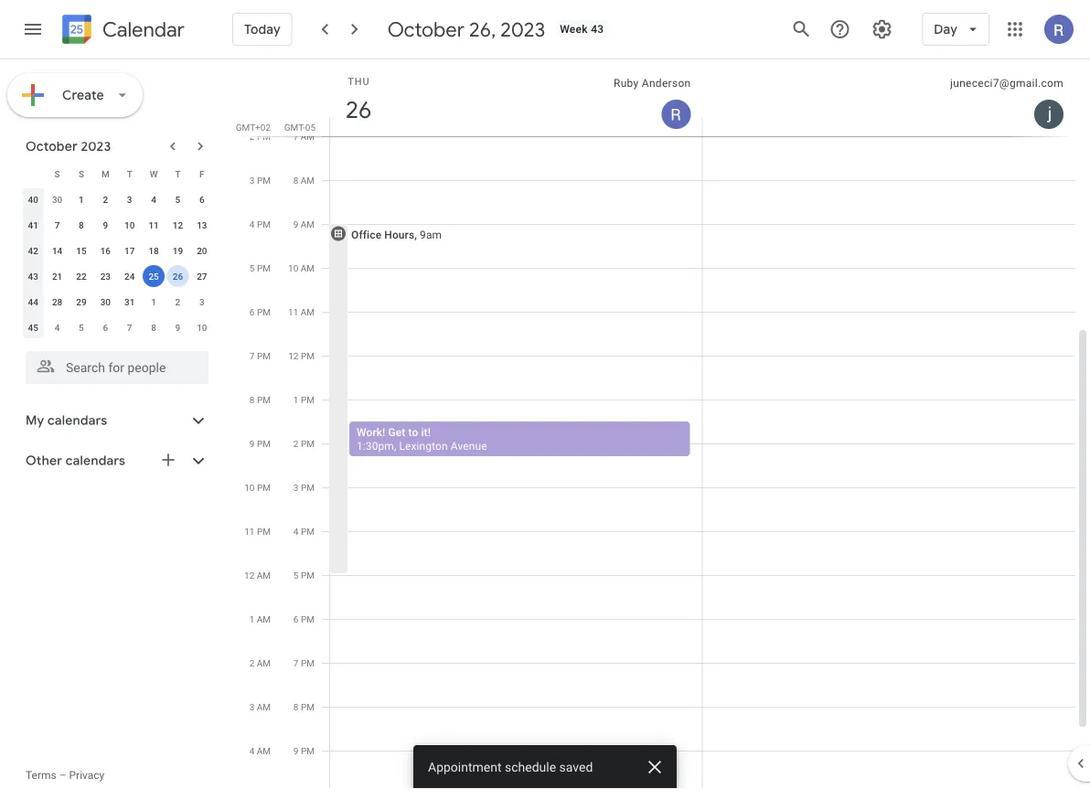Task type: describe. For each thing, give the bounding box(es) containing it.
1 horizontal spatial 43
[[591, 23, 604, 36]]

44
[[28, 296, 38, 307]]

am for 3 am
[[257, 702, 271, 713]]

gmt-05
[[284, 122, 316, 133]]

today
[[244, 21, 281, 38]]

pm right 4 am
[[301, 746, 315, 757]]

17 element
[[119, 240, 141, 262]]

0 vertical spatial 2023
[[501, 16, 546, 42]]

8 up '15' element
[[79, 220, 84, 231]]

25
[[149, 271, 159, 282]]

7 left 05
[[293, 131, 299, 142]]

7 am
[[293, 131, 315, 142]]

terms – privacy
[[26, 770, 105, 782]]

9 am
[[293, 219, 315, 230]]

am for 1 am
[[257, 614, 271, 625]]

40
[[28, 194, 38, 205]]

26 grid
[[234, 59, 1091, 790]]

october 26, 2023
[[388, 16, 546, 42]]

row containing 41
[[21, 212, 214, 238]]

appointment schedule saved
[[428, 760, 593, 775]]

2 down "1 pm"
[[294, 438, 299, 449]]

row containing 45
[[21, 315, 214, 340]]

am for 11 am
[[301, 307, 315, 318]]

Search for people text field
[[37, 351, 198, 384]]

14
[[52, 245, 62, 256]]

6 left 11 am
[[250, 307, 255, 318]]

calendar
[[102, 17, 185, 43]]

2 s from the left
[[79, 168, 84, 179]]

41
[[28, 220, 38, 231]]

10 for 10 am
[[288, 263, 299, 274]]

thu
[[348, 75, 370, 87]]

week
[[560, 23, 588, 36]]

avenue
[[451, 440, 487, 452]]

4 up '11' element
[[151, 194, 156, 205]]

12 for 12 am
[[244, 570, 255, 581]]

30 for "30" element at the left
[[100, 296, 111, 307]]

29 element
[[70, 291, 92, 313]]

30 element
[[95, 291, 116, 313]]

ruby
[[614, 77, 639, 90]]

12 element
[[167, 214, 189, 236]]

27
[[197, 271, 207, 282]]

7 right 2 am
[[294, 658, 299, 669]]

terms link
[[26, 770, 56, 782]]

13
[[197, 220, 207, 231]]

2 inside november 2 element
[[175, 296, 181, 307]]

2 down m
[[103, 194, 108, 205]]

0 vertical spatial 4 pm
[[250, 219, 271, 230]]

24 element
[[119, 265, 141, 287]]

october for october 26, 2023
[[388, 16, 465, 42]]

pm right 12 am
[[301, 570, 315, 581]]

17
[[124, 245, 135, 256]]

20 element
[[191, 240, 213, 262]]

today button
[[232, 7, 293, 51]]

other
[[26, 453, 62, 469]]

junececi7@gmail.com
[[951, 77, 1064, 90]]

3 am
[[249, 702, 271, 713]]

pm left 10 am on the left top
[[257, 263, 271, 274]]

anderson
[[642, 77, 691, 90]]

2 am
[[249, 658, 271, 669]]

19
[[173, 245, 183, 256]]

1 t from the left
[[127, 168, 132, 179]]

24
[[124, 271, 135, 282]]

45
[[28, 322, 38, 333]]

2 left gmt-
[[250, 131, 255, 142]]

4 left november 5 element
[[55, 322, 60, 333]]

8 am
[[293, 175, 315, 186]]

work! get to it! 1:30pm , lexington avenue
[[357, 426, 487, 452]]

am for 8 am
[[301, 175, 315, 186]]

main drawer image
[[22, 18, 44, 40]]

11 pm
[[245, 526, 271, 537]]

5 right november 4 element at the top left of page
[[79, 322, 84, 333]]

am for 10 am
[[301, 263, 315, 274]]

3 right 10 pm
[[294, 482, 299, 493]]

get
[[388, 426, 406, 439]]

saved
[[560, 760, 593, 775]]

office
[[351, 228, 382, 241]]

row containing s
[[21, 161, 214, 187]]

1 vertical spatial 7 pm
[[294, 658, 315, 669]]

10 for 10 element
[[124, 220, 135, 231]]

21
[[52, 271, 62, 282]]

november 9 element
[[167, 317, 189, 339]]

thu 26
[[344, 75, 371, 125]]

privacy link
[[69, 770, 105, 782]]

10 pm
[[245, 482, 271, 493]]

day button
[[923, 7, 990, 51]]

9 right 4 am
[[294, 746, 299, 757]]

pm down "1 pm"
[[301, 438, 315, 449]]

november 5 element
[[70, 317, 92, 339]]

am for 9 am
[[301, 219, 315, 230]]

22
[[76, 271, 87, 282]]

pm right "1 am"
[[301, 614, 315, 625]]

6 down f
[[199, 194, 205, 205]]

ruby anderson
[[614, 77, 691, 90]]

6 right "1 am"
[[294, 614, 299, 625]]

3 up 10 element
[[127, 194, 132, 205]]

create
[[62, 87, 104, 103]]

12 am
[[244, 570, 271, 581]]

23
[[100, 271, 111, 282]]

11 for 11
[[149, 220, 159, 231]]

1 am
[[249, 614, 271, 625]]

8 down 7 am
[[293, 175, 299, 186]]

15
[[76, 245, 87, 256]]

29
[[76, 296, 87, 307]]

1 horizontal spatial 9 pm
[[294, 746, 315, 757]]

05
[[305, 122, 316, 133]]

row containing 43
[[21, 264, 214, 289]]

4 am
[[249, 746, 271, 757]]

pm left gmt-
[[257, 131, 271, 142]]

1 horizontal spatial 6 pm
[[294, 614, 315, 625]]

thursday, october 26 element
[[338, 89, 380, 131]]

am for 2 am
[[257, 658, 271, 669]]

week 43
[[560, 23, 604, 36]]

0 vertical spatial 2 pm
[[250, 131, 271, 142]]

junececi7@gmail.com column header
[[702, 59, 1076, 136]]

pm up 10 pm
[[257, 438, 271, 449]]

3 right f
[[250, 175, 255, 186]]

row containing 44
[[21, 289, 214, 315]]

october 2023
[[26, 138, 111, 155]]

1 pm
[[294, 394, 315, 405]]

row group inside 'october 2023' grid
[[21, 187, 214, 340]]

october for october 2023
[[26, 138, 78, 155]]

1 vertical spatial 2023
[[81, 138, 111, 155]]

november 8 element
[[143, 317, 165, 339]]

pm left 12 pm
[[257, 350, 271, 361]]

pm left "1 pm"
[[257, 394, 271, 405]]

19 element
[[167, 240, 189, 262]]

10 for 10 pm
[[245, 482, 255, 493]]

7 left november 8 element at the top of the page
[[127, 322, 132, 333]]

0 vertical spatial 8 pm
[[250, 394, 271, 405]]

–
[[59, 770, 66, 782]]

gmt+02
[[236, 122, 271, 133]]

26 column header
[[329, 59, 703, 136]]

my
[[26, 413, 44, 429]]

1 s from the left
[[54, 168, 60, 179]]

calendar heading
[[99, 17, 185, 43]]

14 element
[[46, 240, 68, 262]]

f
[[200, 168, 205, 179]]

4 down 3 am
[[249, 746, 255, 757]]

october 2023 grid
[[17, 161, 214, 340]]

8 right november 7 element
[[151, 322, 156, 333]]

26,
[[469, 16, 496, 42]]

calendars for other calendars
[[66, 453, 125, 469]]

row containing 40
[[21, 187, 214, 212]]

18
[[149, 245, 159, 256]]

4 right 11 pm
[[294, 526, 299, 537]]

1 vertical spatial 5 pm
[[294, 570, 315, 581]]

11 element
[[143, 214, 165, 236]]

16 element
[[95, 240, 116, 262]]

18 element
[[143, 240, 165, 262]]

pm right 10 pm
[[301, 482, 315, 493]]

8 right 3 am
[[294, 702, 299, 713]]



Task type: locate. For each thing, give the bounding box(es) containing it.
0 horizontal spatial 9 pm
[[250, 438, 271, 449]]

, inside "work! get to it! 1:30pm , lexington avenue"
[[394, 440, 397, 452]]

0 horizontal spatial 5 pm
[[250, 263, 271, 274]]

15 element
[[70, 240, 92, 262]]

1 vertical spatial calendars
[[66, 453, 125, 469]]

5 pm
[[250, 263, 271, 274], [294, 570, 315, 581]]

november 1 element
[[143, 291, 165, 313]]

6 inside "november 6" element
[[103, 322, 108, 333]]

calendars for my calendars
[[47, 413, 107, 429]]

0 horizontal spatial s
[[54, 168, 60, 179]]

2 horizontal spatial 12
[[288, 350, 299, 361]]

7 pm left 12 pm
[[250, 350, 271, 361]]

am up 8 am in the top left of the page
[[301, 131, 315, 142]]

calendars
[[47, 413, 107, 429], [66, 453, 125, 469]]

7 left 12 pm
[[250, 350, 255, 361]]

0 horizontal spatial 4 pm
[[250, 219, 271, 230]]

2 pm
[[250, 131, 271, 142], [294, 438, 315, 449]]

november 7 element
[[119, 317, 141, 339]]

1 vertical spatial 9 pm
[[294, 746, 315, 757]]

work!
[[357, 426, 386, 439]]

am for 4 am
[[257, 746, 271, 757]]

0 horizontal spatial ,
[[394, 440, 397, 452]]

1 down 12 pm
[[294, 394, 299, 405]]

2023 up m
[[81, 138, 111, 155]]

1
[[79, 194, 84, 205], [151, 296, 156, 307], [294, 394, 299, 405], [249, 614, 255, 625]]

calendars down my calendars dropdown button
[[66, 453, 125, 469]]

9 left 10 element
[[103, 220, 108, 231]]

appointment
[[428, 760, 502, 775]]

pm left 8 am in the top left of the page
[[257, 175, 271, 186]]

am down 2 am
[[257, 702, 271, 713]]

0 vertical spatial 26
[[344, 95, 371, 125]]

12 down 11 am
[[288, 350, 299, 361]]

7 row from the top
[[21, 315, 214, 340]]

s left m
[[79, 168, 84, 179]]

pm left 11 am
[[257, 307, 271, 318]]

it!
[[421, 426, 431, 439]]

3 row from the top
[[21, 212, 214, 238]]

10 element
[[119, 214, 141, 236]]

8 pm
[[250, 394, 271, 405], [294, 702, 315, 713]]

1 horizontal spatial 12
[[244, 570, 255, 581]]

am up "1 am"
[[257, 570, 271, 581]]

add other calendars image
[[159, 451, 178, 469]]

10
[[124, 220, 135, 231], [288, 263, 299, 274], [197, 322, 207, 333], [245, 482, 255, 493]]

november 6 element
[[95, 317, 116, 339]]

2 vertical spatial 12
[[244, 570, 255, 581]]

10 left '11' element
[[124, 220, 135, 231]]

25 cell
[[142, 264, 166, 289]]

5 right 12 am
[[294, 570, 299, 581]]

5
[[175, 194, 181, 205], [250, 263, 255, 274], [79, 322, 84, 333], [294, 570, 299, 581]]

11 up 12 am
[[245, 526, 255, 537]]

16
[[100, 245, 111, 256]]

43 left 21
[[28, 271, 38, 282]]

8 left "1 pm"
[[250, 394, 255, 405]]

11 for 11 am
[[288, 307, 299, 318]]

pm down 12 pm
[[301, 394, 315, 405]]

22 element
[[70, 265, 92, 287]]

27 element
[[191, 265, 213, 287]]

23 element
[[95, 265, 116, 287]]

30 inside september 30 element
[[52, 194, 62, 205]]

31
[[124, 296, 135, 307]]

1 horizontal spatial 4 pm
[[294, 526, 315, 537]]

3 right november 2 element
[[199, 296, 205, 307]]

26 inside cell
[[173, 271, 183, 282]]

5 row from the top
[[21, 264, 214, 289]]

13 element
[[191, 214, 213, 236]]

1 horizontal spatial t
[[175, 168, 181, 179]]

0 horizontal spatial 3 pm
[[250, 175, 271, 186]]

november 4 element
[[46, 317, 68, 339]]

, down get
[[394, 440, 397, 452]]

8 pm left "1 pm"
[[250, 394, 271, 405]]

1 left november 2 element
[[151, 296, 156, 307]]

terms
[[26, 770, 56, 782]]

calendars up other calendars
[[47, 413, 107, 429]]

gmt-
[[284, 122, 305, 133]]

1 horizontal spatial october
[[388, 16, 465, 42]]

30
[[52, 194, 62, 205], [100, 296, 111, 307]]

2023 right "26,"
[[501, 16, 546, 42]]

0 horizontal spatial 12
[[173, 220, 183, 231]]

2 t from the left
[[175, 168, 181, 179]]

1 horizontal spatial 26
[[344, 95, 371, 125]]

9 pm up 10 pm
[[250, 438, 271, 449]]

10 am
[[288, 263, 315, 274]]

21 element
[[46, 265, 68, 287]]

pm
[[257, 131, 271, 142], [257, 175, 271, 186], [257, 219, 271, 230], [257, 263, 271, 274], [257, 307, 271, 318], [257, 350, 271, 361], [301, 350, 315, 361], [257, 394, 271, 405], [301, 394, 315, 405], [257, 438, 271, 449], [301, 438, 315, 449], [257, 482, 271, 493], [301, 482, 315, 493], [257, 526, 271, 537], [301, 526, 315, 537], [301, 570, 315, 581], [301, 614, 315, 625], [301, 658, 315, 669], [301, 702, 315, 713], [301, 746, 315, 757]]

0 horizontal spatial 8 pm
[[250, 394, 271, 405]]

12 for 12 pm
[[288, 350, 299, 361]]

1 vertical spatial ,
[[394, 440, 397, 452]]

9am
[[420, 228, 442, 241]]

3
[[250, 175, 255, 186], [127, 194, 132, 205], [199, 296, 205, 307], [294, 482, 299, 493], [249, 702, 255, 713]]

row
[[21, 161, 214, 187], [21, 187, 214, 212], [21, 212, 214, 238], [21, 238, 214, 264], [21, 264, 214, 289], [21, 289, 214, 315], [21, 315, 214, 340]]

1 horizontal spatial s
[[79, 168, 84, 179]]

privacy
[[69, 770, 105, 782]]

5 pm right 12 am
[[294, 570, 315, 581]]

3 pm
[[250, 175, 271, 186], [294, 482, 315, 493]]

6 row from the top
[[21, 289, 214, 315]]

schedule
[[505, 760, 556, 775]]

t
[[127, 168, 132, 179], [175, 168, 181, 179]]

None search field
[[0, 344, 227, 384]]

am
[[301, 131, 315, 142], [301, 175, 315, 186], [301, 219, 315, 230], [301, 263, 315, 274], [301, 307, 315, 318], [257, 570, 271, 581], [257, 614, 271, 625], [257, 658, 271, 669], [257, 702, 271, 713], [257, 746, 271, 757]]

12 right '11' element
[[173, 220, 183, 231]]

26
[[344, 95, 371, 125], [173, 271, 183, 282]]

1 horizontal spatial 8 pm
[[294, 702, 315, 713]]

4 pm
[[250, 219, 271, 230], [294, 526, 315, 537]]

12 inside "12" element
[[173, 220, 183, 231]]

1 row from the top
[[21, 161, 214, 187]]

my calendars button
[[4, 406, 227, 436]]

7
[[293, 131, 299, 142], [55, 220, 60, 231], [127, 322, 132, 333], [250, 350, 255, 361], [294, 658, 299, 669]]

0 vertical spatial 43
[[591, 23, 604, 36]]

12 for 12
[[173, 220, 183, 231]]

1 vertical spatial 3 pm
[[294, 482, 315, 493]]

2 row from the top
[[21, 187, 214, 212]]

2023
[[501, 16, 546, 42], [81, 138, 111, 155]]

t right w on the top of the page
[[175, 168, 181, 179]]

11
[[149, 220, 159, 231], [288, 307, 299, 318], [245, 526, 255, 537]]

am up "9 am"
[[301, 175, 315, 186]]

0 horizontal spatial 43
[[28, 271, 38, 282]]

0 horizontal spatial 30
[[52, 194, 62, 205]]

11 down 10 am on the left top
[[288, 307, 299, 318]]

s
[[54, 168, 60, 179], [79, 168, 84, 179]]

6 pm
[[250, 307, 271, 318], [294, 614, 315, 625]]

pm up "1 pm"
[[301, 350, 315, 361]]

9 pm
[[250, 438, 271, 449], [294, 746, 315, 757]]

10 up 11 am
[[288, 263, 299, 274]]

11 inside "row"
[[149, 220, 159, 231]]

1 for 1 pm
[[294, 394, 299, 405]]

0 vertical spatial 12
[[173, 220, 183, 231]]

1 vertical spatial 30
[[100, 296, 111, 307]]

1 vertical spatial 4 pm
[[294, 526, 315, 537]]

1 vertical spatial 11
[[288, 307, 299, 318]]

pm down 10 pm
[[257, 526, 271, 537]]

settings menu image
[[871, 18, 893, 40]]

2 down "1 am"
[[249, 658, 255, 669]]

6 right november 5 element
[[103, 322, 108, 333]]

lexington
[[399, 440, 448, 452]]

pm up 11 pm
[[257, 482, 271, 493]]

am for 12 am
[[257, 570, 271, 581]]

0 horizontal spatial 2 pm
[[250, 131, 271, 142]]

0 vertical spatial 9 pm
[[250, 438, 271, 449]]

am down 3 am
[[257, 746, 271, 757]]

8
[[293, 175, 299, 186], [79, 220, 84, 231], [151, 322, 156, 333], [250, 394, 255, 405], [294, 702, 299, 713]]

11 for 11 pm
[[245, 526, 255, 537]]

3 pm right 10 pm
[[294, 482, 315, 493]]

20
[[197, 245, 207, 256]]

1 vertical spatial october
[[26, 138, 78, 155]]

2 pm down "1 pm"
[[294, 438, 315, 449]]

am for 7 am
[[301, 131, 315, 142]]

other calendars
[[26, 453, 125, 469]]

to
[[409, 426, 418, 439]]

am down "1 am"
[[257, 658, 271, 669]]

calendars inside other calendars dropdown button
[[66, 453, 125, 469]]

0 vertical spatial 6 pm
[[250, 307, 271, 318]]

create button
[[7, 73, 143, 117]]

0 vertical spatial 7 pm
[[250, 350, 271, 361]]

s up september 30 element
[[54, 168, 60, 179]]

0 horizontal spatial 11
[[149, 220, 159, 231]]

0 horizontal spatial 7 pm
[[250, 350, 271, 361]]

25, today element
[[143, 265, 165, 287]]

26 cell
[[166, 264, 190, 289]]

2 left the november 3 element
[[175, 296, 181, 307]]

0 horizontal spatial t
[[127, 168, 132, 179]]

pm right 11 pm
[[301, 526, 315, 537]]

0 vertical spatial 30
[[52, 194, 62, 205]]

1 vertical spatial 26
[[173, 271, 183, 282]]

0 horizontal spatial october
[[26, 138, 78, 155]]

2
[[250, 131, 255, 142], [103, 194, 108, 205], [175, 296, 181, 307], [294, 438, 299, 449], [249, 658, 255, 669]]

42
[[28, 245, 38, 256]]

9 up 10 am on the left top
[[293, 219, 299, 230]]

hours
[[385, 228, 415, 241]]

0 vertical spatial ,
[[415, 228, 417, 241]]

28 element
[[46, 291, 68, 313]]

november 10 element
[[191, 317, 213, 339]]

row group containing 40
[[21, 187, 214, 340]]

1:30pm
[[357, 440, 394, 452]]

12 pm
[[288, 350, 315, 361]]

2 pm left gmt-
[[250, 131, 271, 142]]

43 inside 'october 2023' grid
[[28, 271, 38, 282]]

t right m
[[127, 168, 132, 179]]

1 horizontal spatial 3 pm
[[294, 482, 315, 493]]

0 vertical spatial 11
[[149, 220, 159, 231]]

30 for september 30 element
[[52, 194, 62, 205]]

pm right 3 am
[[301, 702, 315, 713]]

12
[[173, 220, 183, 231], [288, 350, 299, 361], [244, 570, 255, 581]]

31 element
[[119, 291, 141, 313]]

1 vertical spatial 2 pm
[[294, 438, 315, 449]]

1 down 12 am
[[249, 614, 255, 625]]

9 left november 10 element
[[175, 322, 181, 333]]

1 for 1 am
[[249, 614, 255, 625]]

0 horizontal spatial 26
[[173, 271, 183, 282]]

am up 2 am
[[257, 614, 271, 625]]

11 am
[[288, 307, 315, 318]]

1 horizontal spatial 2023
[[501, 16, 546, 42]]

pm right 2 am
[[301, 658, 315, 669]]

row group
[[21, 187, 214, 340]]

,
[[415, 228, 417, 241], [394, 440, 397, 452]]

1 horizontal spatial ,
[[415, 228, 417, 241]]

0 vertical spatial 5 pm
[[250, 263, 271, 274]]

1 for november 1 element in the top of the page
[[151, 296, 156, 307]]

november 3 element
[[191, 291, 213, 313]]

12 down 11 pm
[[244, 570, 255, 581]]

1 vertical spatial 12
[[288, 350, 299, 361]]

4 pm right 11 pm
[[294, 526, 315, 537]]

other calendars button
[[4, 447, 227, 476]]

m
[[102, 168, 110, 179]]

my calendars
[[26, 413, 107, 429]]

7 pm right 2 am
[[294, 658, 315, 669]]

4 row from the top
[[21, 238, 214, 264]]

43 right week
[[591, 23, 604, 36]]

5 left 10 am on the left top
[[250, 263, 255, 274]]

26 element
[[167, 265, 189, 287]]

november 2 element
[[167, 291, 189, 313]]

30 right 29 "element"
[[100, 296, 111, 307]]

w
[[150, 168, 158, 179]]

calendar element
[[59, 11, 185, 51]]

0 horizontal spatial 2023
[[81, 138, 111, 155]]

1 horizontal spatial 11
[[245, 526, 255, 537]]

0 vertical spatial calendars
[[47, 413, 107, 429]]

3 down 2 am
[[249, 702, 255, 713]]

0 vertical spatial october
[[388, 16, 465, 42]]

43
[[591, 23, 604, 36], [28, 271, 38, 282]]

office hours , 9am
[[351, 228, 442, 241]]

3 pm left 8 am in the top left of the page
[[250, 175, 271, 186]]

9 pm right 4 am
[[294, 746, 315, 757]]

2 vertical spatial 11
[[245, 526, 255, 537]]

9 up 10 pm
[[250, 438, 255, 449]]

26 right 25 cell
[[173, 271, 183, 282]]

28
[[52, 296, 62, 307]]

7 pm
[[250, 350, 271, 361], [294, 658, 315, 669]]

11 right 10 element
[[149, 220, 159, 231]]

1 horizontal spatial 30
[[100, 296, 111, 307]]

1 horizontal spatial 7 pm
[[294, 658, 315, 669]]

row containing 42
[[21, 238, 214, 264]]

1 right september 30 element
[[79, 194, 84, 205]]

am up 12 pm
[[301, 307, 315, 318]]

2 horizontal spatial 11
[[288, 307, 299, 318]]

september 30 element
[[46, 188, 68, 210]]

6 pm left 11 am
[[250, 307, 271, 318]]

6 pm right "1 am"
[[294, 614, 315, 625]]

8 pm right 3 am
[[294, 702, 315, 713]]

0 horizontal spatial 6 pm
[[250, 307, 271, 318]]

1 horizontal spatial 2 pm
[[294, 438, 315, 449]]

october
[[388, 16, 465, 42], [26, 138, 78, 155]]

1 vertical spatial 8 pm
[[294, 702, 315, 713]]

october left "26,"
[[388, 16, 465, 42]]

26 inside column header
[[344, 95, 371, 125]]

5 up "12" element
[[175, 194, 181, 205]]

pm left "9 am"
[[257, 219, 271, 230]]

7 right 41
[[55, 220, 60, 231]]

1 horizontal spatial 5 pm
[[294, 570, 315, 581]]

0 vertical spatial 3 pm
[[250, 175, 271, 186]]

4
[[151, 194, 156, 205], [250, 219, 255, 230], [55, 322, 60, 333], [294, 526, 299, 537], [249, 746, 255, 757]]

calendars inside my calendars dropdown button
[[47, 413, 107, 429]]

am down "9 am"
[[301, 263, 315, 274]]

, left 9am
[[415, 228, 417, 241]]

1 vertical spatial 6 pm
[[294, 614, 315, 625]]

4 right 13 element
[[250, 219, 255, 230]]

10 for november 10 element
[[197, 322, 207, 333]]

day
[[935, 21, 958, 38]]

1 vertical spatial 43
[[28, 271, 38, 282]]

5 pm left 10 am on the left top
[[250, 263, 271, 274]]



Task type: vqa. For each thing, say whether or not it's contained in the screenshot.


